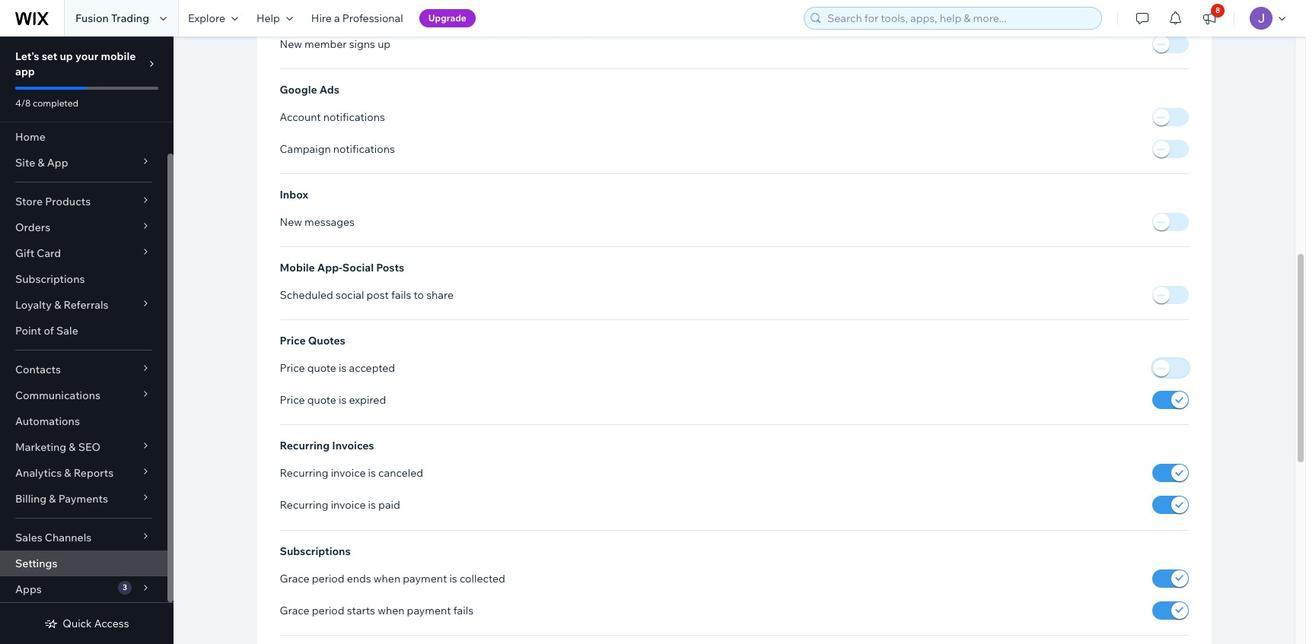 Task type: describe. For each thing, give the bounding box(es) containing it.
campaign
[[280, 142, 331, 156]]

store
[[15, 195, 43, 209]]

when for starts
[[378, 604, 404, 618]]

card
[[37, 247, 61, 260]]

let's
[[15, 49, 39, 63]]

8
[[1215, 5, 1220, 15]]

is for expired
[[339, 394, 347, 407]]

marketing
[[15, 441, 66, 454]]

payments
[[58, 492, 108, 506]]

& for analytics
[[64, 467, 71, 480]]

hire a professional
[[311, 11, 403, 25]]

scheduled
[[280, 289, 333, 302]]

settings
[[15, 557, 57, 571]]

billing
[[15, 492, 47, 506]]

price quotes
[[280, 334, 345, 348]]

point of sale link
[[0, 318, 167, 344]]

loyalty & referrals
[[15, 298, 109, 312]]

price quote is accepted
[[280, 362, 395, 376]]

help button
[[247, 0, 302, 37]]

access
[[94, 617, 129, 631]]

invoice for paid
[[331, 499, 366, 513]]

messages
[[305, 216, 355, 229]]

analytics
[[15, 467, 62, 480]]

& for site
[[38, 156, 45, 170]]

sidebar element
[[0, 37, 174, 645]]

new member signs up
[[280, 37, 391, 51]]

social
[[336, 289, 364, 302]]

is left collected
[[449, 572, 457, 586]]

professional
[[342, 11, 403, 25]]

orders
[[15, 221, 50, 234]]

communications button
[[0, 383, 167, 409]]

price for price quotes
[[280, 334, 306, 348]]

new messages
[[280, 216, 355, 229]]

account notifications
[[280, 110, 385, 124]]

mobile app-social posts
[[280, 261, 404, 275]]

Search for tools, apps, help & more... field
[[823, 8, 1097, 29]]

is for canceled
[[368, 467, 376, 481]]

0 vertical spatial fails
[[391, 289, 411, 302]]

quote for expired
[[307, 394, 336, 407]]

expired
[[349, 394, 386, 407]]

home link
[[0, 124, 167, 150]]

point
[[15, 324, 41, 338]]

app-
[[317, 261, 342, 275]]

price for price quote is expired
[[280, 394, 305, 407]]

starts
[[347, 604, 375, 618]]

marketing & seo button
[[0, 435, 167, 460]]

mobile
[[280, 261, 315, 275]]

contacts
[[15, 363, 61, 377]]

recurring invoice is canceled
[[280, 467, 423, 481]]

store products
[[15, 195, 91, 209]]

automations link
[[0, 409, 167, 435]]

contacts button
[[0, 357, 167, 383]]

signs
[[349, 37, 375, 51]]

ads
[[320, 83, 339, 97]]

let's set up your mobile app
[[15, 49, 136, 78]]

google ads
[[280, 83, 339, 97]]

your
[[75, 49, 98, 63]]

when for ends
[[374, 572, 400, 586]]

social
[[342, 261, 374, 275]]

notifications for campaign notifications
[[333, 142, 395, 156]]

a
[[334, 11, 340, 25]]

loyalty & referrals button
[[0, 292, 167, 318]]

seo
[[78, 441, 101, 454]]

quote for accepted
[[307, 362, 336, 376]]

billing & payments
[[15, 492, 108, 506]]

analytics & reports
[[15, 467, 114, 480]]

gift card button
[[0, 241, 167, 266]]

up inside let's set up your mobile app
[[60, 49, 73, 63]]

app
[[47, 156, 68, 170]]

price quote is expired
[[280, 394, 386, 407]]

fusion trading
[[75, 11, 149, 25]]

8 button
[[1193, 0, 1226, 37]]

price for price quote is accepted
[[280, 362, 305, 376]]

accepted
[[349, 362, 395, 376]]

grace period ends when payment is collected
[[280, 572, 505, 586]]

scheduled social post fails to share
[[280, 289, 454, 302]]

account
[[280, 110, 321, 124]]

4/8
[[15, 97, 31, 109]]

& for marketing
[[69, 441, 76, 454]]

3
[[123, 583, 127, 593]]

period for ends
[[312, 572, 344, 586]]

site & app
[[15, 156, 68, 170]]

mobile
[[101, 49, 136, 63]]

is for paid
[[368, 499, 376, 513]]

sales
[[15, 531, 42, 545]]

site & app button
[[0, 150, 167, 176]]

recurring invoice is paid
[[280, 499, 400, 513]]

app
[[15, 65, 35, 78]]

reports
[[74, 467, 114, 480]]

help
[[256, 11, 280, 25]]



Task type: vqa. For each thing, say whether or not it's contained in the screenshot.
The Automatic Discounts link at left bottom
no



Task type: locate. For each thing, give the bounding box(es) containing it.
0 vertical spatial recurring
[[280, 440, 330, 453]]

subscriptions
[[15, 272, 85, 286], [280, 545, 351, 558]]

2 grace from the top
[[280, 604, 310, 618]]

1 price from the top
[[280, 334, 306, 348]]

trading
[[111, 11, 149, 25]]

0 vertical spatial subscriptions
[[15, 272, 85, 286]]

recurring
[[280, 440, 330, 453], [280, 467, 328, 481], [280, 499, 328, 513]]

2 quote from the top
[[307, 394, 336, 407]]

0 vertical spatial new
[[280, 37, 302, 51]]

period
[[312, 572, 344, 586], [312, 604, 344, 618]]

quotes
[[308, 334, 345, 348]]

referrals
[[64, 298, 109, 312]]

1 vertical spatial notifications
[[333, 142, 395, 156]]

analytics & reports button
[[0, 460, 167, 486]]

explore
[[188, 11, 225, 25]]

price down price quote is accepted at the bottom left
[[280, 394, 305, 407]]

upgrade button
[[419, 9, 476, 27]]

2 vertical spatial recurring
[[280, 499, 328, 513]]

invoice
[[331, 467, 366, 481], [331, 499, 366, 513]]

quick
[[63, 617, 92, 631]]

2 recurring from the top
[[280, 467, 328, 481]]

2 price from the top
[[280, 362, 305, 376]]

ends
[[347, 572, 371, 586]]

1 quote from the top
[[307, 362, 336, 376]]

quote down price quote is accepted at the bottom left
[[307, 394, 336, 407]]

new for new member signs up
[[280, 37, 302, 51]]

is left expired
[[339, 394, 347, 407]]

collected
[[460, 572, 505, 586]]

fusion
[[75, 11, 109, 25]]

new down inbox
[[280, 216, 302, 229]]

to
[[414, 289, 424, 302]]

recurring for recurring invoices
[[280, 440, 330, 453]]

point of sale
[[15, 324, 78, 338]]

0 vertical spatial period
[[312, 572, 344, 586]]

1 invoice from the top
[[331, 467, 366, 481]]

inbox
[[280, 188, 308, 202]]

subscriptions link
[[0, 266, 167, 292]]

1 vertical spatial period
[[312, 604, 344, 618]]

up right the set
[[60, 49, 73, 63]]

price
[[280, 334, 306, 348], [280, 362, 305, 376], [280, 394, 305, 407]]

set
[[42, 49, 57, 63]]

subscriptions inside sidebar element
[[15, 272, 85, 286]]

1 vertical spatial quote
[[307, 394, 336, 407]]

0 vertical spatial grace
[[280, 572, 310, 586]]

1 vertical spatial when
[[378, 604, 404, 618]]

1 grace from the top
[[280, 572, 310, 586]]

paid
[[378, 499, 400, 513]]

notifications up campaign notifications
[[323, 110, 385, 124]]

1 recurring from the top
[[280, 440, 330, 453]]

channels
[[45, 531, 92, 545]]

settings link
[[0, 551, 167, 577]]

fails left to
[[391, 289, 411, 302]]

recurring for recurring invoice is canceled
[[280, 467, 328, 481]]

gift
[[15, 247, 34, 260]]

recurring down recurring invoices
[[280, 467, 328, 481]]

new for new messages
[[280, 216, 302, 229]]

is left accepted at the left bottom of the page
[[339, 362, 347, 376]]

apps
[[15, 583, 42, 597]]

2 new from the top
[[280, 216, 302, 229]]

notifications
[[323, 110, 385, 124], [333, 142, 395, 156]]

2 vertical spatial price
[[280, 394, 305, 407]]

& left reports
[[64, 467, 71, 480]]

& right billing
[[49, 492, 56, 506]]

quote down quotes on the left bottom of the page
[[307, 362, 336, 376]]

0 vertical spatial notifications
[[323, 110, 385, 124]]

0 vertical spatial price
[[280, 334, 306, 348]]

& for billing
[[49, 492, 56, 506]]

2 invoice from the top
[[331, 499, 366, 513]]

sale
[[56, 324, 78, 338]]

recurring for recurring invoice is paid
[[280, 499, 328, 513]]

share
[[426, 289, 454, 302]]

when right ends
[[374, 572, 400, 586]]

site
[[15, 156, 35, 170]]

quick access button
[[44, 617, 129, 631]]

invoice for canceled
[[331, 467, 366, 481]]

of
[[44, 324, 54, 338]]

1 horizontal spatial up
[[378, 37, 391, 51]]

quick access
[[63, 617, 129, 631]]

1 vertical spatial subscriptions
[[280, 545, 351, 558]]

0 vertical spatial invoice
[[331, 467, 366, 481]]

quote
[[307, 362, 336, 376], [307, 394, 336, 407]]

price left quotes on the left bottom of the page
[[280, 334, 306, 348]]

invoice down invoices
[[331, 467, 366, 481]]

fails
[[391, 289, 411, 302], [453, 604, 473, 618]]

is for accepted
[[339, 362, 347, 376]]

sales channels button
[[0, 525, 167, 551]]

subscriptions up ends
[[280, 545, 351, 558]]

member
[[305, 37, 347, 51]]

fails down collected
[[453, 604, 473, 618]]

invoice down recurring invoice is canceled
[[331, 499, 366, 513]]

recurring left invoices
[[280, 440, 330, 453]]

0 vertical spatial when
[[374, 572, 400, 586]]

post
[[366, 289, 389, 302]]

is left paid
[[368, 499, 376, 513]]

home
[[15, 130, 45, 144]]

& right 'site'
[[38, 156, 45, 170]]

communications
[[15, 389, 101, 403]]

when right the starts
[[378, 604, 404, 618]]

sales channels
[[15, 531, 92, 545]]

hire
[[311, 11, 332, 25]]

1 vertical spatial payment
[[407, 604, 451, 618]]

is left canceled
[[368, 467, 376, 481]]

period left the starts
[[312, 604, 344, 618]]

canceled
[[378, 467, 423, 481]]

1 vertical spatial recurring
[[280, 467, 328, 481]]

up right signs
[[378, 37, 391, 51]]

1 horizontal spatial subscriptions
[[280, 545, 351, 558]]

4/8 completed
[[15, 97, 78, 109]]

loyalty
[[15, 298, 52, 312]]

grace for grace period ends when payment is collected
[[280, 572, 310, 586]]

orders button
[[0, 215, 167, 241]]

notifications for account notifications
[[323, 110, 385, 124]]

& right loyalty at the left of page
[[54, 298, 61, 312]]

marketing & seo
[[15, 441, 101, 454]]

notifications down account notifications
[[333, 142, 395, 156]]

& left seo
[[69, 441, 76, 454]]

subscriptions down card
[[15, 272, 85, 286]]

products
[[45, 195, 91, 209]]

1 horizontal spatial fails
[[453, 604, 473, 618]]

campaign notifications
[[280, 142, 395, 156]]

1 vertical spatial invoice
[[331, 499, 366, 513]]

completed
[[33, 97, 78, 109]]

3 recurring from the top
[[280, 499, 328, 513]]

google
[[280, 83, 317, 97]]

billing & payments button
[[0, 486, 167, 512]]

1 vertical spatial price
[[280, 362, 305, 376]]

0 horizontal spatial subscriptions
[[15, 272, 85, 286]]

grace period starts when payment fails
[[280, 604, 473, 618]]

0 horizontal spatial up
[[60, 49, 73, 63]]

grace left ends
[[280, 572, 310, 586]]

price down price quotes on the left bottom of the page
[[280, 362, 305, 376]]

& for loyalty
[[54, 298, 61, 312]]

0 vertical spatial payment
[[403, 572, 447, 586]]

0 horizontal spatial fails
[[391, 289, 411, 302]]

upgrade
[[428, 12, 466, 24]]

0 vertical spatial quote
[[307, 362, 336, 376]]

1 new from the top
[[280, 37, 302, 51]]

gift card
[[15, 247, 61, 260]]

recurring invoices
[[280, 440, 374, 453]]

grace left the starts
[[280, 604, 310, 618]]

period for starts
[[312, 604, 344, 618]]

grace for grace period starts when payment fails
[[280, 604, 310, 618]]

1 vertical spatial fails
[[453, 604, 473, 618]]

new down help button
[[280, 37, 302, 51]]

hire a professional link
[[302, 0, 412, 37]]

payment left collected
[[403, 572, 447, 586]]

payment for is
[[403, 572, 447, 586]]

payment down grace period ends when payment is collected at the left
[[407, 604, 451, 618]]

1 vertical spatial grace
[[280, 604, 310, 618]]

recurring down recurring invoice is canceled
[[280, 499, 328, 513]]

posts
[[376, 261, 404, 275]]

& inside popup button
[[38, 156, 45, 170]]

1 vertical spatial new
[[280, 216, 302, 229]]

& inside popup button
[[54, 298, 61, 312]]

2 period from the top
[[312, 604, 344, 618]]

period left ends
[[312, 572, 344, 586]]

is
[[339, 362, 347, 376], [339, 394, 347, 407], [368, 467, 376, 481], [368, 499, 376, 513], [449, 572, 457, 586]]

1 period from the top
[[312, 572, 344, 586]]

payment for fails
[[407, 604, 451, 618]]

invoices
[[332, 440, 374, 453]]

3 price from the top
[[280, 394, 305, 407]]



